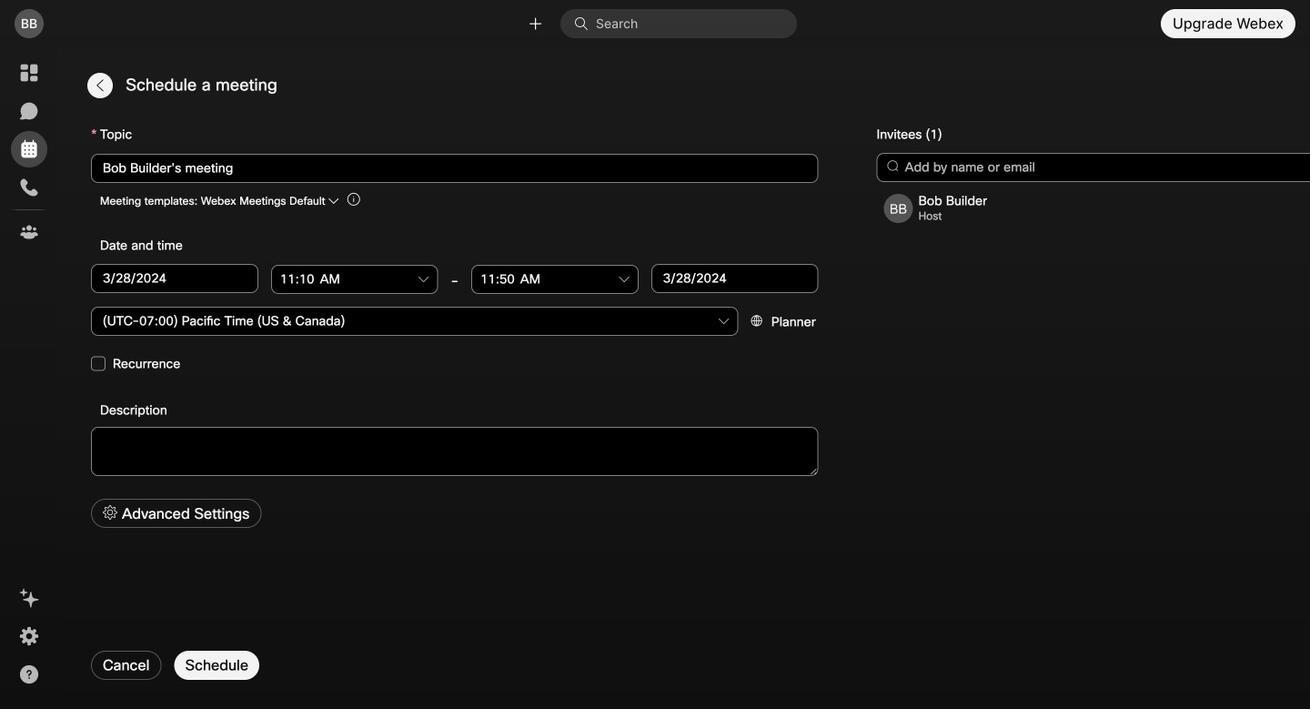 Task type: vqa. For each thing, say whether or not it's contained in the screenshot.
Webex tab list
yes



Task type: locate. For each thing, give the bounding box(es) containing it.
webex tab list
[[11, 55, 47, 250]]

navigation
[[0, 47, 58, 709]]



